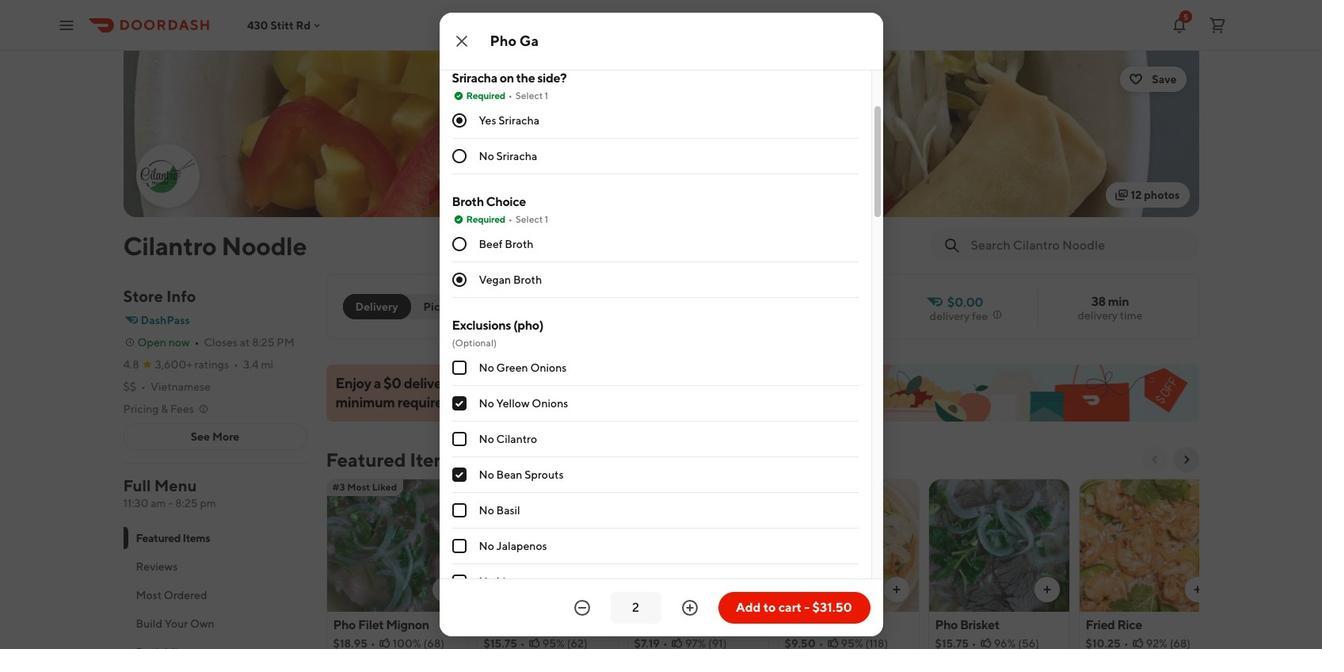 Task type: locate. For each thing, give the bounding box(es) containing it.
1 horizontal spatial beef
[[538, 5, 562, 18]]

subtotal
[[614, 375, 665, 392]]

1 vertical spatial cilantro
[[497, 433, 538, 446]]

3 liked from the left
[[822, 481, 848, 493]]

most for fresh
[[649, 481, 672, 493]]

3,600+ ratings •
[[155, 358, 238, 371]]

min
[[1109, 294, 1130, 309]]

no cilantro
[[479, 433, 538, 446]]

1 vertical spatial • select 1
[[509, 213, 549, 225]]

0 horizontal spatial pho
[[333, 617, 356, 633]]

cilantro
[[123, 231, 217, 261], [497, 433, 538, 446]]

2 add item to cart image from the left
[[1192, 583, 1204, 596]]

1 horizontal spatial cilantro
[[497, 433, 538, 446]]

featured items up #3 most liked at the left of the page
[[326, 449, 459, 471]]

no for no sriracha
[[479, 150, 494, 163]]

liked right #1
[[822, 481, 848, 493]]

1 vertical spatial noodle
[[843, 617, 885, 633]]

pho brisket
[[936, 617, 1000, 633]]

sriracha for yes sriracha
[[499, 114, 540, 127]]

most right #2
[[649, 481, 672, 493]]

• select 1 for choice
[[509, 213, 549, 225]]

$5
[[594, 375, 611, 392]]

0 vertical spatial -
[[168, 497, 173, 510]]

11:30
[[123, 497, 149, 510]]

stitt
[[271, 19, 294, 31]]

$$
[[123, 380, 136, 393]]

beef inside no sriracha • beef broth button
[[799, 5, 823, 18]]

- inside full menu 11:30 am - 8:25 pm
[[168, 497, 173, 510]]

broth choice
[[452, 194, 526, 209]]

yes inside "sriracha on the side?" 'group'
[[479, 114, 497, 127]]

enjoy
[[336, 375, 371, 392]]

• select 1 down the
[[509, 90, 549, 102]]

1 vertical spatial onions
[[532, 397, 569, 410]]

0 vertical spatial on
[[500, 71, 514, 86]]

0 vertical spatial 8:25
[[252, 336, 275, 349]]

1 horizontal spatial -
[[805, 600, 810, 615]]

0 horizontal spatial liked
[[372, 481, 397, 493]]

pho for pho ga
[[490, 32, 517, 49]]

1 vertical spatial required
[[466, 213, 505, 225]]

select
[[516, 90, 543, 102], [516, 213, 543, 225]]

beef broth
[[479, 238, 534, 251]]

pho for pho filet mignon
[[333, 617, 356, 633]]

0 horizontal spatial fee
[[456, 375, 477, 392]]

cilantro noodle image
[[123, 51, 1200, 217], [138, 146, 198, 206]]

liked
[[372, 481, 397, 493], [674, 481, 699, 493], [822, 481, 848, 493]]

0 horizontal spatial items
[[183, 532, 210, 545]]

broth choice group
[[452, 194, 859, 298]]

open menu image
[[57, 15, 76, 34]]

no
[[731, 5, 746, 18], [479, 150, 494, 163], [479, 362, 494, 374], [479, 397, 494, 410], [479, 433, 494, 446], [479, 469, 494, 481], [479, 504, 494, 517], [479, 540, 494, 553], [479, 576, 494, 588]]

exclusions (pho) group
[[452, 317, 859, 649]]

1 • select 1 from the top
[[509, 90, 549, 102]]

onions down first at the bottom left
[[532, 397, 569, 410]]

pho left ga
[[490, 32, 517, 49]]

sriracha
[[488, 5, 529, 18], [749, 5, 790, 18], [452, 71, 498, 86], [499, 114, 540, 127], [497, 150, 538, 163]]

1 select from the top
[[516, 90, 543, 102]]

0 vertical spatial featured
[[326, 449, 406, 471]]

1 horizontal spatial items
[[410, 449, 459, 471]]

0 vertical spatial select
[[516, 90, 543, 102]]

featured
[[326, 449, 406, 471], [136, 532, 181, 545]]

3,600+
[[155, 358, 192, 371]]

on inside enjoy a $0 delivery fee on your first order, $5 subtotal minimum required.
[[479, 375, 495, 392]]

no for no basil
[[479, 504, 494, 517]]

1 for broth choice
[[545, 213, 549, 225]]

most right the #3
[[347, 481, 370, 493]]

#3
[[333, 481, 345, 493]]

1 horizontal spatial 8:25
[[252, 336, 275, 349]]

most up the build
[[136, 589, 162, 602]]

0 vertical spatial onions
[[531, 362, 567, 374]]

0 horizontal spatial noodle
[[222, 231, 307, 261]]

most right #1
[[797, 481, 820, 493]]

fried rice button
[[1079, 479, 1221, 649]]

vegan
[[479, 274, 511, 286]]

add item to cart image for fried rice 'image'
[[1192, 583, 1204, 596]]

0 horizontal spatial delivery
[[404, 375, 454, 392]]

add item to cart image inside pho brisket button
[[1041, 583, 1054, 596]]

• select 1 inside broth choice group
[[509, 213, 549, 225]]

1 1 from the top
[[545, 90, 549, 102]]

ga
[[520, 32, 539, 49]]

1 vertical spatial fee
[[456, 375, 477, 392]]

ratings
[[195, 358, 229, 371]]

pm
[[277, 336, 295, 349]]

1 add item to cart image from the left
[[891, 583, 903, 596]]

add item to cart image inside fried rice button
[[1192, 583, 1204, 596]]

2 • select 1 from the top
[[509, 213, 549, 225]]

broth
[[564, 5, 593, 18], [825, 5, 854, 18], [452, 194, 484, 209], [505, 238, 534, 251], [514, 274, 542, 286]]

pricing
[[123, 403, 159, 415]]

cilantro inside exclusions (pho) group
[[497, 433, 538, 446]]

vegan broth
[[479, 274, 542, 286]]

on
[[500, 71, 514, 86], [479, 375, 495, 392]]

1 horizontal spatial featured items
[[326, 449, 459, 471]]

$0.00
[[948, 295, 984, 310]]

onions for no green onions
[[531, 362, 567, 374]]

• select 1
[[509, 90, 549, 102], [509, 213, 549, 225]]

1 vertical spatial items
[[183, 532, 210, 545]]

pickup
[[424, 300, 460, 313]]

1 vertical spatial 1
[[545, 213, 549, 225]]

1 horizontal spatial on
[[500, 71, 514, 86]]

8:25 down menu
[[175, 497, 198, 510]]

items up reviews button at the bottom left of page
[[183, 532, 210, 545]]

pho for pho brisket
[[936, 617, 958, 633]]

fees
[[170, 403, 194, 415]]

yes right yes sriracha radio
[[479, 114, 497, 127]]

yes
[[468, 5, 486, 18], [479, 114, 497, 127]]

0 horizontal spatial -
[[168, 497, 173, 510]]

&
[[161, 403, 168, 415]]

- right cart in the bottom right of the page
[[805, 600, 810, 615]]

liked right #2
[[674, 481, 699, 493]]

no sriracha • beef broth
[[731, 5, 854, 18]]

pho brisket image
[[929, 479, 1070, 612]]

38 min delivery time
[[1078, 294, 1143, 322]]

no yellow onions
[[479, 397, 569, 410]]

1 horizontal spatial add item to cart image
[[1041, 583, 1054, 596]]

Current quantity is 2 number field
[[620, 599, 652, 617]]

build your own button
[[123, 610, 307, 638]]

required inside broth choice group
[[466, 213, 505, 225]]

1 required from the top
[[466, 90, 505, 102]]

0 vertical spatial yes
[[468, 5, 486, 18]]

delivery
[[1078, 309, 1118, 322], [930, 310, 970, 323], [404, 375, 454, 392]]

increase quantity by 1 image
[[680, 598, 700, 617]]

430 stitt rd
[[247, 19, 311, 31]]

add item to cart image
[[891, 583, 903, 596], [1192, 583, 1204, 596]]

no for no yellow onions
[[479, 397, 494, 410]]

rolls
[[668, 617, 696, 633]]

add
[[736, 600, 761, 615]]

sriracha for yes sriracha • beef broth
[[488, 5, 529, 18]]

liked down featured items heading
[[372, 481, 397, 493]]

sriracha for no sriracha
[[497, 150, 538, 163]]

required inside "sriracha on the side?" 'group'
[[466, 90, 505, 102]]

2 horizontal spatial delivery
[[1078, 309, 1118, 322]]

Yes Sriracha radio
[[452, 114, 466, 128]]

8:25 right at
[[252, 336, 275, 349]]

pho left 'filet'
[[333, 617, 356, 633]]

2 add item to cart image from the left
[[1041, 583, 1054, 596]]

pho ga
[[490, 32, 539, 49]]

3.4 mi
[[243, 358, 273, 371]]

see more button
[[124, 424, 306, 449]]

• inside broth choice group
[[509, 213, 513, 225]]

items down no cilantro checkbox
[[410, 449, 459, 471]]

1 vertical spatial yes
[[479, 114, 497, 127]]

pho inside button
[[936, 617, 958, 633]]

select down the
[[516, 90, 543, 102]]

1 for sriracha on the side?
[[545, 90, 549, 102]]

on left the
[[500, 71, 514, 86]]

1 inside broth choice group
[[545, 213, 549, 225]]

No Yellow Onions checkbox
[[452, 397, 466, 411]]

full
[[123, 476, 151, 495]]

exclusions
[[452, 318, 511, 333]]

pho left brisket
[[936, 617, 958, 633]]

lime
[[497, 576, 522, 588]]

#3 most liked
[[333, 481, 397, 493]]

• select 1 inside "sriracha on the side?" 'group'
[[509, 90, 549, 102]]

#2 most liked
[[634, 481, 699, 493]]

yes up $15.75
[[468, 5, 486, 18]]

no inside "sriracha on the side?" 'group'
[[479, 150, 494, 163]]

0 horizontal spatial cilantro
[[123, 231, 217, 261]]

cilantro up the store info
[[123, 231, 217, 261]]

0 items, open order cart image
[[1209, 15, 1228, 34]]

0 horizontal spatial add item to cart image
[[891, 583, 903, 596]]

2 horizontal spatial liked
[[822, 481, 848, 493]]

430 stitt rd button
[[247, 19, 324, 31]]

jalapenos
[[497, 540, 547, 553]]

sriracha for no sriracha • beef broth
[[749, 5, 790, 18]]

fee
[[973, 310, 989, 323], [456, 375, 477, 392]]

add to cart - $31.50 button
[[719, 592, 871, 624]]

(optional)
[[452, 337, 497, 349]]

2 horizontal spatial beef
[[799, 5, 823, 18]]

0 horizontal spatial add item to cart image
[[740, 583, 753, 596]]

on left your
[[479, 375, 495, 392]]

required down 'sriracha on the side?' on the top of page
[[466, 90, 505, 102]]

store
[[123, 287, 163, 305]]

2 liked from the left
[[674, 481, 699, 493]]

most for vermicelli
[[797, 481, 820, 493]]

• select 1 down choice
[[509, 213, 549, 225]]

0 vertical spatial • select 1
[[509, 90, 549, 102]]

yellow
[[497, 397, 530, 410]]

cilantro down yellow
[[497, 433, 538, 446]]

sriracha inside button
[[749, 5, 790, 18]]

save
[[1153, 73, 1177, 86]]

add item to cart image for vermicelli noodle image
[[891, 583, 903, 596]]

0 horizontal spatial beef
[[479, 238, 503, 251]]

No Green Onions checkbox
[[452, 361, 466, 375]]

add item to cart image for pho brisket image
[[1041, 583, 1054, 596]]

1 vertical spatial -
[[805, 600, 810, 615]]

pho inside dialog
[[490, 32, 517, 49]]

1 vertical spatial select
[[516, 213, 543, 225]]

1 horizontal spatial noodle
[[843, 617, 885, 633]]

no inside button
[[731, 5, 746, 18]]

select inside "sriracha on the side?" 'group'
[[516, 90, 543, 102]]

0 vertical spatial featured items
[[326, 449, 459, 471]]

$$ • vietnamese
[[123, 380, 211, 393]]

yes for yes sriracha • beef broth
[[468, 5, 486, 18]]

featured up #3 most liked at the left of the page
[[326, 449, 406, 471]]

featured up reviews
[[136, 532, 181, 545]]

No Sriracha radio
[[452, 149, 466, 163]]

select down choice
[[516, 213, 543, 225]]

no jalapenos
[[479, 540, 547, 553]]

no for no green onions
[[479, 362, 494, 374]]

1 liked from the left
[[372, 481, 397, 493]]

most ordered button
[[123, 581, 307, 610]]

0 horizontal spatial featured items
[[136, 532, 210, 545]]

0 horizontal spatial on
[[479, 375, 495, 392]]

8:25 inside full menu 11:30 am - 8:25 pm
[[175, 497, 198, 510]]

#2
[[634, 481, 647, 493]]

12 photos button
[[1106, 182, 1190, 208]]

0 vertical spatial items
[[410, 449, 459, 471]]

0 vertical spatial noodle
[[222, 231, 307, 261]]

1 horizontal spatial pho
[[490, 32, 517, 49]]

2 required from the top
[[466, 213, 505, 225]]

beef for no sriracha • beef broth
[[799, 5, 823, 18]]

1 add item to cart image from the left
[[740, 583, 753, 596]]

noodle for vermicelli noodle
[[843, 617, 885, 633]]

yes for yes sriracha
[[479, 114, 497, 127]]

menu
[[154, 476, 197, 495]]

am
[[151, 497, 166, 510]]

required.
[[398, 394, 455, 411]]

no for no sriracha • beef broth
[[731, 5, 746, 18]]

cart
[[779, 600, 802, 615]]

0 horizontal spatial 8:25
[[175, 497, 198, 510]]

1 horizontal spatial featured
[[326, 449, 406, 471]]

1
[[545, 90, 549, 102], [545, 213, 549, 225]]

1 inside "sriracha on the side?" 'group'
[[545, 90, 549, 102]]

yes sriracha
[[479, 114, 540, 127]]

0 horizontal spatial featured
[[136, 532, 181, 545]]

vietnamese
[[151, 380, 211, 393]]

featured items up reviews
[[136, 532, 210, 545]]

0 vertical spatial fee
[[973, 310, 989, 323]]

0 vertical spatial required
[[466, 90, 505, 102]]

1 vertical spatial 8:25
[[175, 497, 198, 510]]

2 horizontal spatial pho
[[936, 617, 958, 633]]

sriracha on the side?
[[452, 71, 567, 86]]

2 1 from the top
[[545, 213, 549, 225]]

add item to cart image
[[740, 583, 753, 596], [1041, 583, 1054, 596]]

No Lime checkbox
[[452, 575, 466, 589]]

required down broth choice
[[466, 213, 505, 225]]

1 horizontal spatial add item to cart image
[[1192, 583, 1204, 596]]

no for no jalapenos
[[479, 540, 494, 553]]

onions up first at the bottom left
[[531, 362, 567, 374]]

#1 most liked
[[784, 481, 848, 493]]

1 horizontal spatial liked
[[674, 481, 699, 493]]

1 horizontal spatial delivery
[[930, 310, 970, 323]]

order,
[[556, 375, 592, 392]]

select inside broth choice group
[[516, 213, 543, 225]]

2 select from the top
[[516, 213, 543, 225]]

select for choice
[[516, 213, 543, 225]]

- right am
[[168, 497, 173, 510]]

see more
[[191, 430, 240, 443]]

beef
[[538, 5, 562, 18], [799, 5, 823, 18], [479, 238, 503, 251]]

0 vertical spatial 1
[[545, 90, 549, 102]]

featured items heading
[[326, 447, 459, 472]]

(pho)
[[514, 318, 544, 333]]

1 vertical spatial on
[[479, 375, 495, 392]]



Task type: vqa. For each thing, say whether or not it's contained in the screenshot.
Rolls
yes



Task type: describe. For each thing, give the bounding box(es) containing it.
most ordered
[[136, 589, 207, 602]]

Delivery radio
[[343, 294, 411, 319]]

pricing & fees button
[[123, 401, 210, 417]]

beef for yes sriracha • beef broth
[[538, 5, 562, 18]]

no for no cilantro
[[479, 433, 494, 446]]

add item to cart image for fresh rolls image
[[740, 583, 753, 596]]

onions for no yellow onions
[[532, 397, 569, 410]]

no bean sprouts
[[479, 469, 564, 481]]

no for no lime
[[479, 576, 494, 588]]

fee inside enjoy a $0 delivery fee on your first order, $5 subtotal minimum required.
[[456, 375, 477, 392]]

previous button of carousel image
[[1149, 453, 1162, 466]]

pho filet mignon image
[[327, 479, 467, 612]]

$15.75
[[468, 27, 501, 40]]

dashpass
[[141, 314, 190, 327]]

No Bean Sprouts checkbox
[[452, 468, 466, 482]]

sprouts
[[525, 469, 564, 481]]

own
[[190, 617, 215, 630]]

close pho ga image
[[452, 32, 471, 51]]

mi
[[261, 358, 273, 371]]

build your own
[[136, 617, 215, 630]]

liked for rolls
[[674, 481, 699, 493]]

required for sriracha
[[466, 90, 505, 102]]

no for no bean sprouts
[[479, 469, 494, 481]]

more
[[212, 430, 240, 443]]

info
[[166, 287, 196, 305]]

fresh rolls
[[635, 617, 696, 633]]

rd
[[296, 19, 311, 31]]

to
[[764, 600, 776, 615]]

minimum
[[336, 394, 395, 411]]

open now
[[138, 336, 190, 349]]

save button
[[1121, 67, 1187, 92]]

select for on
[[516, 90, 543, 102]]

mignon
[[386, 617, 429, 633]]

fried rice image
[[1080, 479, 1220, 612]]

1 horizontal spatial fee
[[973, 310, 989, 323]]

notification bell image
[[1171, 15, 1190, 34]]

build
[[136, 617, 162, 630]]

photos
[[1145, 189, 1181, 201]]

delivery inside enjoy a $0 delivery fee on your first order, $5 subtotal minimum required.
[[404, 375, 454, 392]]

pm
[[200, 497, 216, 510]]

Beef Broth radio
[[452, 237, 466, 251]]

1 vertical spatial featured
[[136, 532, 181, 545]]

green
[[497, 362, 528, 374]]

• inside button
[[792, 5, 797, 18]]

sriracha on the side? group
[[452, 70, 859, 175]]

most for pho
[[347, 481, 370, 493]]

brisket
[[961, 617, 1000, 633]]

required for broth
[[466, 213, 505, 225]]

bean
[[497, 469, 523, 481]]

liked for filet
[[372, 481, 397, 493]]

first
[[528, 375, 553, 392]]

a
[[374, 375, 381, 392]]

rice
[[1118, 617, 1143, 633]]

time
[[1121, 309, 1143, 322]]

filet
[[358, 617, 384, 633]]

vermicelli noodle image
[[779, 479, 919, 612]]

exclusions (pho) (optional)
[[452, 318, 544, 349]]

most inside button
[[136, 589, 162, 602]]

on inside 'group'
[[500, 71, 514, 86]]

#1
[[784, 481, 795, 493]]

delivery fee
[[930, 310, 989, 323]]

ordered
[[164, 589, 207, 602]]

no basil
[[479, 504, 521, 517]]

store info
[[123, 287, 196, 305]]

decrease quantity by 1 image
[[573, 598, 592, 617]]

pho ga dialog
[[440, 0, 972, 649]]

add to cart - $31.50
[[736, 600, 853, 615]]

- inside add to cart - $31.50 button
[[805, 600, 810, 615]]

430
[[247, 19, 268, 31]]

fresh rolls image
[[628, 479, 768, 612]]

Pickup radio
[[402, 294, 472, 319]]

pho ga image
[[478, 479, 618, 612]]

basil
[[497, 504, 521, 517]]

delivery inside 38 min delivery time
[[1078, 309, 1118, 322]]

0 vertical spatial cilantro
[[123, 231, 217, 261]]

Item Search search field
[[971, 237, 1187, 254]]

the
[[516, 71, 535, 86]]

pho filet mignon
[[333, 617, 429, 633]]

3.4
[[243, 358, 259, 371]]

your
[[165, 617, 188, 630]]

pricing & fees
[[123, 403, 194, 415]]

order methods option group
[[343, 294, 472, 319]]

beef inside broth choice group
[[479, 238, 503, 251]]

delivery
[[355, 300, 398, 313]]

vermicelli noodle
[[785, 617, 885, 633]]

No Basil checkbox
[[452, 504, 466, 518]]

fresh
[[635, 617, 666, 633]]

Vegan Broth radio
[[452, 273, 466, 287]]

choice
[[486, 194, 526, 209]]

reviews
[[136, 560, 178, 573]]

at
[[240, 336, 250, 349]]

featured inside heading
[[326, 449, 406, 471]]

• inside "sriracha on the side?" 'group'
[[509, 90, 513, 102]]

broth inside no sriracha • beef broth button
[[825, 5, 854, 18]]

1 vertical spatial featured items
[[136, 532, 210, 545]]

$31.50
[[813, 600, 853, 615]]

fried rice
[[1086, 617, 1143, 633]]

next button of carousel image
[[1181, 453, 1193, 466]]

yes sriracha • beef broth
[[468, 5, 593, 18]]

4.8
[[123, 358, 139, 371]]

liked for noodle
[[822, 481, 848, 493]]

12 photos
[[1132, 189, 1181, 201]]

No Cilantro checkbox
[[452, 432, 466, 446]]

vermicelli
[[785, 617, 841, 633]]

enjoy a $0 delivery fee on your first order, $5 subtotal minimum required.
[[336, 375, 665, 411]]

12
[[1132, 189, 1142, 201]]

38
[[1092, 294, 1106, 309]]

pho brisket button
[[929, 479, 1070, 649]]

• select 1 for on
[[509, 90, 549, 102]]

closes
[[204, 336, 238, 349]]

No Jalapenos checkbox
[[452, 539, 466, 553]]

• closes at 8:25 pm
[[195, 336, 295, 349]]

no sriracha
[[479, 150, 538, 163]]

items inside heading
[[410, 449, 459, 471]]

noodle for cilantro noodle
[[222, 231, 307, 261]]

fried
[[1086, 617, 1116, 633]]

side?
[[538, 71, 567, 86]]

$0
[[384, 375, 402, 392]]



